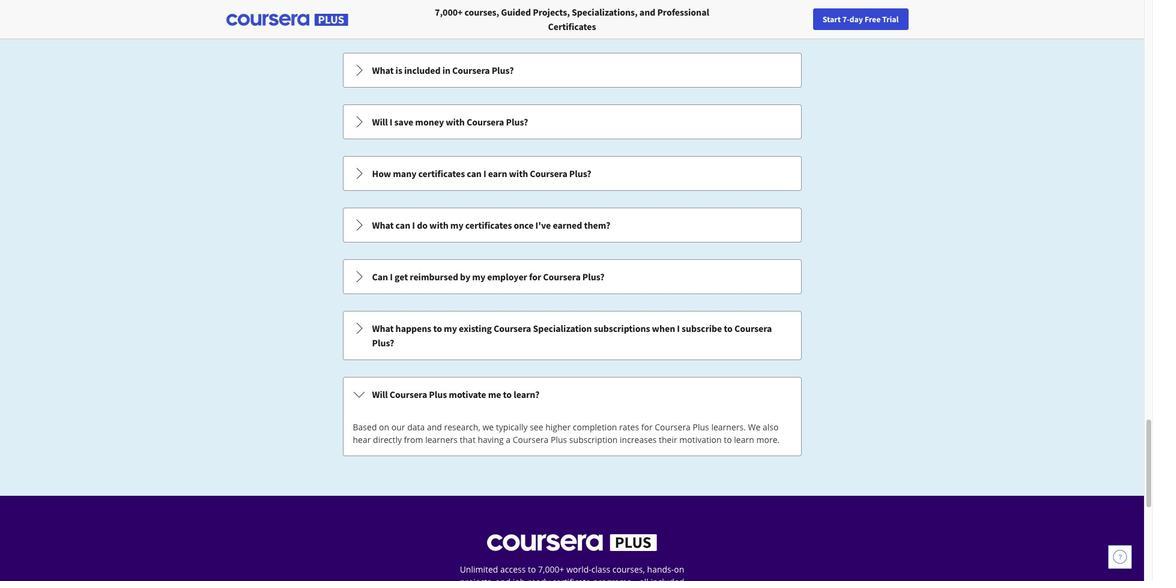 Task type: locate. For each thing, give the bounding box(es) containing it.
certificates left once
[[466, 219, 512, 231]]

trial
[[883, 14, 899, 25]]

plus down "higher" on the left
[[551, 434, 567, 446]]

will left the save
[[372, 116, 388, 128]]

what happens to my existing coursera specialization subscriptions when i subscribe to coursera plus? button
[[343, 312, 801, 360]]

learn
[[735, 434, 755, 446]]

find your new career link
[[848, 12, 935, 27]]

earn
[[488, 168, 507, 180]]

my right by
[[473, 271, 486, 283]]

with right earn
[[509, 168, 528, 180]]

0 horizontal spatial can
[[396, 219, 411, 231]]

what inside what happens to my existing coursera specialization subscriptions when i subscribe to coursera plus?
[[372, 323, 394, 335]]

i right when
[[677, 323, 680, 335]]

0 vertical spatial for
[[529, 271, 542, 283]]

data
[[408, 422, 425, 433]]

0 vertical spatial courses,
[[465, 6, 500, 18]]

is
[[396, 64, 403, 76]]

1 vertical spatial coursera plus image
[[487, 535, 657, 552]]

7,000+ inside 7,000+ courses, guided projects, specializations, and professional certificates
[[435, 6, 463, 18]]

will up based
[[372, 389, 388, 401]]

and up "learners"
[[427, 422, 442, 433]]

them?
[[584, 219, 611, 231]]

will for will coursera plus motivate me to learn?
[[372, 389, 388, 401]]

what left do
[[372, 219, 394, 231]]

1 horizontal spatial for
[[642, 422, 653, 433]]

coursera right 'existing'
[[494, 323, 532, 335]]

will for will i save money with coursera plus?
[[372, 116, 388, 128]]

2 vertical spatial my
[[444, 323, 457, 335]]

1 vertical spatial for
[[642, 422, 653, 433]]

can left do
[[396, 219, 411, 231]]

for up increases
[[642, 422, 653, 433]]

2 horizontal spatial and
[[640, 6, 656, 18]]

and left professional
[[640, 6, 656, 18]]

specialization
[[533, 323, 592, 335]]

coursera up how many certificates can i earn with coursera plus?
[[467, 116, 504, 128]]

my inside what happens to my existing coursera specialization subscriptions when i subscribe to coursera plus?
[[444, 323, 457, 335]]

reimbursed
[[410, 271, 459, 283]]

0 vertical spatial will
[[372, 116, 388, 128]]

0 vertical spatial with
[[446, 116, 465, 128]]

1 what from the top
[[372, 64, 394, 76]]

to up ready at the bottom left of the page
[[528, 564, 536, 576]]

0 vertical spatial on
[[379, 422, 390, 433]]

0 vertical spatial and
[[640, 6, 656, 18]]

many
[[393, 168, 417, 180]]

1 horizontal spatial courses,
[[613, 564, 645, 576]]

plus?
[[492, 64, 514, 76], [506, 116, 528, 128], [570, 168, 592, 180], [583, 271, 605, 283], [372, 337, 394, 349]]

on
[[379, 422, 390, 433], [674, 564, 685, 576]]

0 horizontal spatial courses,
[[465, 6, 500, 18]]

with
[[446, 116, 465, 128], [509, 168, 528, 180], [430, 219, 449, 231]]

0 horizontal spatial on
[[379, 422, 390, 433]]

career
[[906, 14, 929, 25]]

1 vertical spatial on
[[674, 564, 685, 576]]

1 vertical spatial and
[[427, 422, 442, 433]]

1 vertical spatial plus
[[693, 422, 710, 433]]

typically
[[496, 422, 528, 433]]

1 horizontal spatial coursera plus image
[[487, 535, 657, 552]]

plus inside dropdown button
[[429, 389, 447, 401]]

coursera right in
[[453, 64, 490, 76]]

completion
[[573, 422, 617, 433]]

what for what can i do with my certificates once i've earned them?
[[372, 219, 394, 231]]

0 vertical spatial can
[[467, 168, 482, 180]]

certificates
[[419, 168, 465, 180], [466, 219, 512, 231]]

0 horizontal spatial for
[[529, 271, 542, 283]]

my
[[451, 219, 464, 231], [473, 271, 486, 283], [444, 323, 457, 335]]

1 horizontal spatial 7,000+
[[539, 564, 565, 576]]

from
[[404, 434, 423, 446]]

plus left motivate
[[429, 389, 447, 401]]

that
[[460, 434, 476, 446]]

will inside dropdown button
[[372, 389, 388, 401]]

1 vertical spatial 7,000+
[[539, 564, 565, 576]]

1 vertical spatial my
[[473, 271, 486, 283]]

1 horizontal spatial can
[[467, 168, 482, 180]]

higher
[[546, 422, 571, 433]]

find
[[854, 14, 869, 25]]

1 vertical spatial courses,
[[613, 564, 645, 576]]

with right money
[[446, 116, 465, 128]]

how many certificates can i earn with coursera plus?
[[372, 168, 592, 180]]

can i get reimbursed by my employer for coursera plus?
[[372, 271, 605, 283]]

to inside unlimited access to 7,000+ world-class courses, hands-on projects, and job-ready certificate programs—all include
[[528, 564, 536, 576]]

0 horizontal spatial and
[[427, 422, 442, 433]]

coursera right earn
[[530, 168, 568, 180]]

my left 'existing'
[[444, 323, 457, 335]]

what left happens
[[372, 323, 394, 335]]

based on our data and research, we typically see higher completion rates for coursera plus learners. we also hear directly from learners that having a coursera plus subscription increases their motivation to learn more.
[[353, 422, 780, 446]]

for
[[529, 271, 542, 283], [642, 422, 653, 433]]

programs—all
[[593, 577, 649, 582]]

i inside what happens to my existing coursera specialization subscriptions when i subscribe to coursera plus?
[[677, 323, 680, 335]]

1 horizontal spatial and
[[496, 577, 511, 582]]

1 horizontal spatial plus
[[551, 434, 567, 446]]

7-
[[843, 14, 850, 25]]

free
[[865, 14, 881, 25]]

money
[[415, 116, 444, 128]]

coursera inside 'dropdown button'
[[453, 64, 490, 76]]

world-
[[567, 564, 592, 576]]

2 will from the top
[[372, 389, 388, 401]]

can
[[467, 168, 482, 180], [396, 219, 411, 231]]

me
[[488, 389, 501, 401]]

specializations,
[[572, 6, 638, 18]]

to right 'me'
[[503, 389, 512, 401]]

1 horizontal spatial on
[[674, 564, 685, 576]]

0 horizontal spatial coursera plus image
[[226, 14, 348, 26]]

my for employer
[[473, 271, 486, 283]]

2 what from the top
[[372, 219, 394, 231]]

3 what from the top
[[372, 323, 394, 335]]

ready
[[528, 577, 550, 582]]

what inside 'dropdown button'
[[372, 64, 394, 76]]

1 will from the top
[[372, 116, 388, 128]]

with right do
[[430, 219, 449, 231]]

and down 'access'
[[496, 577, 511, 582]]

1 vertical spatial will
[[372, 389, 388, 401]]

7,000+
[[435, 6, 463, 18], [539, 564, 565, 576]]

what can i do with my certificates once i've earned them?
[[372, 219, 611, 231]]

we
[[748, 422, 761, 433]]

i
[[390, 116, 393, 128], [484, 168, 487, 180], [412, 219, 415, 231], [390, 271, 393, 283], [677, 323, 680, 335]]

1 vertical spatial with
[[509, 168, 528, 180]]

courses, left guided
[[465, 6, 500, 18]]

0 vertical spatial coursera plus image
[[226, 14, 348, 26]]

2 horizontal spatial plus
[[693, 422, 710, 433]]

2 vertical spatial and
[[496, 577, 511, 582]]

coursera down see
[[513, 434, 549, 446]]

7,000+ inside unlimited access to 7,000+ world-class courses, hands-on projects, and job-ready certificate programs—all include
[[539, 564, 565, 576]]

what happens to my existing coursera specialization subscriptions when i subscribe to coursera plus?
[[372, 323, 773, 349]]

when
[[652, 323, 676, 335]]

what is included in coursera plus? button
[[343, 53, 801, 87]]

my inside can i get reimbursed by my employer for coursera plus? dropdown button
[[473, 271, 486, 283]]

0 vertical spatial certificates
[[419, 168, 465, 180]]

projects,
[[460, 577, 494, 582]]

coursera
[[453, 64, 490, 76], [467, 116, 504, 128], [530, 168, 568, 180], [543, 271, 581, 283], [494, 323, 532, 335], [735, 323, 773, 335], [390, 389, 427, 401], [655, 422, 691, 433], [513, 434, 549, 446]]

1 vertical spatial what
[[372, 219, 394, 231]]

start 7-day free trial button
[[814, 8, 909, 30]]

their
[[659, 434, 678, 446]]

what left is at the top
[[372, 64, 394, 76]]

i've
[[536, 219, 551, 231]]

plus up motivation
[[693, 422, 710, 433]]

for right employer
[[529, 271, 542, 283]]

0 vertical spatial 7,000+
[[435, 6, 463, 18]]

7,000+ up ready at the bottom left of the page
[[539, 564, 565, 576]]

will inside dropdown button
[[372, 116, 388, 128]]

list
[[342, 0, 803, 458]]

will coursera plus motivate me to learn?
[[372, 389, 540, 401]]

learn?
[[514, 389, 540, 401]]

0 vertical spatial what
[[372, 64, 394, 76]]

can
[[372, 271, 388, 283]]

how many certificates can i earn with coursera plus? button
[[343, 157, 801, 191]]

can left earn
[[467, 168, 482, 180]]

plus
[[429, 389, 447, 401], [693, 422, 710, 433], [551, 434, 567, 446]]

0 horizontal spatial 7,000+
[[435, 6, 463, 18]]

certificates
[[548, 20, 596, 32]]

2 vertical spatial with
[[430, 219, 449, 231]]

0 horizontal spatial plus
[[429, 389, 447, 401]]

job-
[[513, 577, 528, 582]]

courses,
[[465, 6, 500, 18], [613, 564, 645, 576]]

start
[[823, 14, 841, 25]]

to down the 'learners.'
[[724, 434, 732, 446]]

coursera up data
[[390, 389, 427, 401]]

None search field
[[165, 8, 454, 32]]

subscriptions
[[594, 323, 651, 335]]

to right happens
[[434, 323, 442, 335]]

certificates right many
[[419, 168, 465, 180]]

7,000+ up in
[[435, 6, 463, 18]]

my right do
[[451, 219, 464, 231]]

based
[[353, 422, 377, 433]]

courses, up programs—all
[[613, 564, 645, 576]]

coursera plus image
[[226, 14, 348, 26], [487, 535, 657, 552]]

my inside what can i do with my certificates once i've earned them? dropdown button
[[451, 219, 464, 231]]

to inside dropdown button
[[503, 389, 512, 401]]

0 vertical spatial plus
[[429, 389, 447, 401]]

2 vertical spatial what
[[372, 323, 394, 335]]

what inside what can i do with my certificates once i've earned them? dropdown button
[[372, 219, 394, 231]]

and
[[640, 6, 656, 18], [427, 422, 442, 433], [496, 577, 511, 582]]

coursera right subscribe
[[735, 323, 773, 335]]

0 vertical spatial my
[[451, 219, 464, 231]]

will
[[372, 116, 388, 128], [372, 389, 388, 401]]

once
[[514, 219, 534, 231]]

what
[[372, 64, 394, 76], [372, 219, 394, 231], [372, 323, 394, 335]]

coursera up specialization
[[543, 271, 581, 283]]

a
[[506, 434, 511, 446]]



Task type: vqa. For each thing, say whether or not it's contained in the screenshot.
Information: We have updated our Terms of Use element
no



Task type: describe. For each thing, give the bounding box(es) containing it.
start 7-day free trial
[[823, 14, 899, 25]]

and inside unlimited access to 7,000+ world-class courses, hands-on projects, and job-ready certificate programs—all include
[[496, 577, 511, 582]]

learners
[[426, 434, 458, 446]]

coursera inside dropdown button
[[390, 389, 427, 401]]

i left earn
[[484, 168, 487, 180]]

coursera plus image for 7,000+
[[226, 14, 348, 26]]

to inside based on our data and research, we typically see higher completion rates for coursera plus learners. we also hear directly from learners that having a coursera plus subscription increases their motivation to learn more.
[[724, 434, 732, 446]]

will coursera plus motivate me to learn? button
[[343, 378, 801, 412]]

motivate
[[449, 389, 487, 401]]

for inside dropdown button
[[529, 271, 542, 283]]

learners.
[[712, 422, 746, 433]]

what can i do with my certificates once i've earned them? button
[[343, 209, 801, 242]]

to right subscribe
[[724, 323, 733, 335]]

for inside based on our data and research, we typically see higher completion rates for coursera plus learners. we also hear directly from learners that having a coursera plus subscription increases their motivation to learn more.
[[642, 422, 653, 433]]

see
[[530, 422, 544, 433]]

2 vertical spatial plus
[[551, 434, 567, 446]]

class
[[592, 564, 611, 576]]

how
[[372, 168, 391, 180]]

employer
[[488, 271, 528, 283]]

professional
[[658, 6, 710, 18]]

on inside based on our data and research, we typically see higher completion rates for coursera plus learners. we also hear directly from learners that having a coursera plus subscription increases their motivation to learn more.
[[379, 422, 390, 433]]

happens
[[396, 323, 432, 335]]

projects,
[[533, 6, 570, 18]]

directly
[[373, 434, 402, 446]]

do
[[417, 219, 428, 231]]

hear
[[353, 434, 371, 446]]

will i save money with coursera plus? button
[[343, 105, 801, 139]]

unlimited access to 7,000+ world-class courses, hands-on projects, and job-ready certificate programs—all include
[[460, 564, 685, 582]]

existing
[[459, 323, 492, 335]]

what is included in coursera plus?
[[372, 64, 514, 76]]

new
[[889, 14, 904, 25]]

1 vertical spatial can
[[396, 219, 411, 231]]

1 vertical spatial certificates
[[466, 219, 512, 231]]

hands-
[[648, 564, 674, 576]]

increases
[[620, 434, 657, 446]]

coursera up their
[[655, 422, 691, 433]]

certificate
[[553, 577, 591, 582]]

more.
[[757, 434, 780, 446]]

courses, inside unlimited access to 7,000+ world-class courses, hands-on projects, and job-ready certificate programs—all include
[[613, 564, 645, 576]]

list containing what is included in coursera plus?
[[342, 0, 803, 458]]

rates
[[620, 422, 639, 433]]

i left the save
[[390, 116, 393, 128]]

what for what is included in coursera plus?
[[372, 64, 394, 76]]

i left do
[[412, 219, 415, 231]]

help center image
[[1114, 550, 1128, 565]]

and inside based on our data and research, we typically see higher completion rates for coursera plus learners. we also hear directly from learners that having a coursera plus subscription increases their motivation to learn more.
[[427, 422, 442, 433]]

guided
[[501, 6, 531, 18]]

get
[[395, 271, 408, 283]]

my for certificates
[[451, 219, 464, 231]]

our
[[392, 422, 405, 433]]

motivation
[[680, 434, 722, 446]]

what for what happens to my existing coursera specialization subscriptions when i subscribe to coursera plus?
[[372, 323, 394, 335]]

courses, inside 7,000+ courses, guided projects, specializations, and professional certificates
[[465, 6, 500, 18]]

with for plus?
[[446, 116, 465, 128]]

earned
[[553, 219, 583, 231]]

and inside 7,000+ courses, guided projects, specializations, and professional certificates
[[640, 6, 656, 18]]

with for certificates
[[430, 219, 449, 231]]

plus? inside 'dropdown button'
[[492, 64, 514, 76]]

unlimited
[[460, 564, 498, 576]]

save
[[395, 116, 414, 128]]

can i get reimbursed by my employer for coursera plus? button
[[343, 260, 801, 294]]

i left get at the left top
[[390, 271, 393, 283]]

day
[[850, 14, 864, 25]]

on inside unlimited access to 7,000+ world-class courses, hands-on projects, and job-ready certificate programs—all include
[[674, 564, 685, 576]]

plus? inside what happens to my existing coursera specialization subscriptions when i subscribe to coursera plus?
[[372, 337, 394, 349]]

7,000+ courses, guided projects, specializations, and professional certificates
[[435, 6, 710, 32]]

access
[[501, 564, 526, 576]]

also
[[763, 422, 779, 433]]

we
[[483, 422, 494, 433]]

find your new career
[[854, 14, 929, 25]]

research,
[[444, 422, 481, 433]]

having
[[478, 434, 504, 446]]

will i save money with coursera plus?
[[372, 116, 528, 128]]

subscription
[[570, 434, 618, 446]]

included
[[404, 64, 441, 76]]

subscribe
[[682, 323, 723, 335]]

your
[[871, 14, 887, 25]]

in
[[443, 64, 451, 76]]

by
[[460, 271, 471, 283]]

coursera plus image for unlimited
[[487, 535, 657, 552]]



